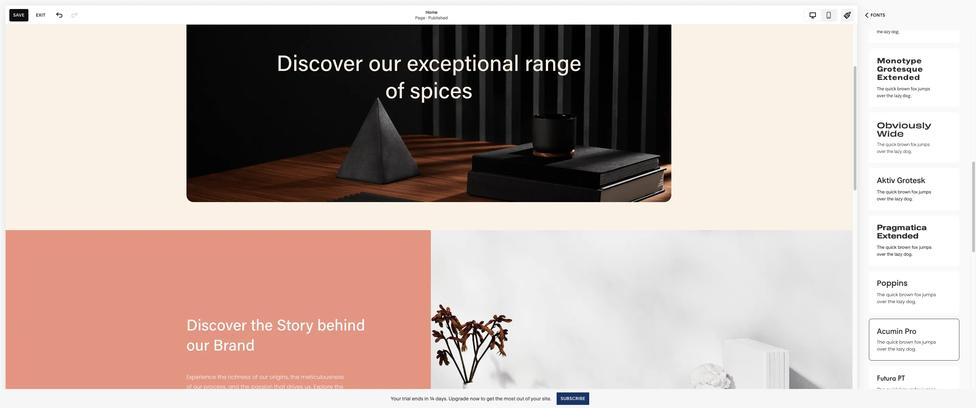 Task type: describe. For each thing, give the bounding box(es) containing it.
jumps inside button
[[915, 22, 925, 28]]

monotype
[[878, 56, 923, 66]]

the inside acumin pro the quick brown fox jumps over the lazy dog.
[[889, 347, 896, 353]]

fox inside obviously wide the quick brown fox jumps over the lazy dog.
[[911, 142, 917, 147]]

exit
[[36, 12, 45, 18]]

2 the quick brown fox jumps over the lazy dog. from the top
[[878, 189, 932, 202]]

quick inside futura pt the quick brown fox jumps over the lazy dog.
[[887, 387, 899, 394]]

over inside poppins the quick brown fox jumps over the lazy dog.
[[878, 299, 887, 306]]

your
[[531, 396, 541, 403]]

pragmatica
[[878, 223, 928, 233]]

subscribe
[[561, 397, 586, 402]]

published
[[429, 15, 448, 20]]

the inside obviously wide the quick brown fox jumps over the lazy dog.
[[878, 142, 885, 147]]

now
[[470, 396, 480, 403]]

save button
[[9, 9, 28, 21]]

over inside button
[[926, 22, 934, 28]]

pragmatica extended the quick brown fox jumps over the lazy dog.
[[878, 223, 932, 257]]

get
[[487, 396, 495, 403]]

fox inside monotype grotesque extended the quick brown fox jumps over the lazy dog.
[[912, 85, 918, 92]]

poppins the quick brown fox jumps over the lazy dog.
[[878, 279, 937, 306]]

exit button
[[32, 9, 49, 21]]

pt
[[899, 374, 906, 384]]

wide
[[878, 127, 905, 139]]

jumps inside acumin pro the quick brown fox jumps over the lazy dog.
[[923, 340, 937, 346]]

upgrade
[[449, 396, 469, 403]]

4 the from the top
[[878, 189, 886, 195]]

over inside pragmatica extended the quick brown fox jumps over the lazy dog.
[[878, 252, 886, 257]]

over inside acumin pro the quick brown fox jumps over the lazy dog.
[[878, 347, 887, 353]]

poppins
[[878, 279, 908, 289]]

dog. inside monotype grotesque extended the quick brown fox jumps over the lazy dog.
[[903, 92, 912, 99]]

dog. inside poppins the quick brown fox jumps over the lazy dog.
[[907, 299, 917, 306]]

site.
[[542, 396, 552, 403]]

page
[[415, 15, 426, 20]]

trial
[[402, 396, 411, 403]]

the inside button
[[878, 28, 884, 35]]

the inside pragmatica extended the quick brown fox jumps over the lazy dog.
[[878, 245, 885, 250]]

quick inside the quick brown fox jumps over the lazy dog. button
[[885, 22, 895, 28]]

in
[[425, 396, 429, 403]]

grotesk
[[898, 176, 926, 185]]

the quick brown fox jumps over the lazy dog. button
[[870, 1, 960, 43]]

quick down aktiv
[[887, 189, 898, 195]]

extended inside monotype grotesque extended the quick brown fox jumps over the lazy dog.
[[878, 73, 921, 82]]

jumps inside futura pt the quick brown fox jumps over the lazy dog.
[[923, 387, 937, 394]]

fonts
[[871, 12, 886, 18]]

days.
[[436, 396, 448, 403]]

dog. inside pragmatica extended the quick brown fox jumps over the lazy dog.
[[904, 252, 913, 257]]

fox inside pragmatica extended the quick brown fox jumps over the lazy dog.
[[912, 245, 919, 250]]

the inside futura pt the quick brown fox jumps over the lazy dog.
[[889, 394, 896, 401]]

brown inside futura pt the quick brown fox jumps over the lazy dog.
[[900, 387, 914, 394]]

the down aktiv
[[888, 196, 894, 202]]

out
[[517, 396, 525, 403]]

ends
[[412, 396, 424, 403]]

the quick brown fox jumps over the lazy dog. inside button
[[878, 22, 934, 35]]

lazy inside button
[[884, 28, 891, 35]]

jumps inside monotype grotesque extended the quick brown fox jumps over the lazy dog.
[[919, 85, 931, 92]]

monotype grotesque extended the quick brown fox jumps over the lazy dog.
[[878, 56, 931, 99]]

the inside monotype grotesque extended the quick brown fox jumps over the lazy dog.
[[878, 85, 885, 92]]

brown inside poppins the quick brown fox jumps over the lazy dog.
[[900, 292, 914, 299]]

the inside acumin pro the quick brown fox jumps over the lazy dog.
[[878, 340, 886, 346]]

jumps inside pragmatica extended the quick brown fox jumps over the lazy dog.
[[920, 245, 932, 250]]



Task type: vqa. For each thing, say whether or not it's contained in the screenshot.
6th The from the top of the page
yes



Task type: locate. For each thing, give the bounding box(es) containing it.
your
[[391, 396, 401, 403]]

brown inside monotype grotesque extended the quick brown fox jumps over the lazy dog.
[[898, 85, 911, 92]]

the down acumin
[[889, 347, 896, 353]]

pro
[[906, 326, 917, 337]]

quick inside pragmatica extended the quick brown fox jumps over the lazy dog.
[[886, 245, 897, 250]]

acumin
[[878, 326, 904, 337]]

over
[[926, 22, 934, 28], [878, 92, 886, 99], [878, 149, 887, 154], [878, 196, 887, 202], [878, 252, 886, 257], [878, 299, 887, 306], [878, 347, 887, 353], [878, 394, 887, 401]]

quick down pragmatica at bottom
[[886, 245, 897, 250]]

to
[[481, 396, 486, 403]]

the down grotesque
[[887, 92, 894, 99]]

quick down grotesque
[[886, 85, 897, 92]]

brown down pragmatica at bottom
[[899, 245, 911, 250]]

the down pragmatica at bottom
[[878, 245, 885, 250]]

7 the from the top
[[878, 340, 886, 346]]

jumps inside obviously wide the quick brown fox jumps over the lazy dog.
[[918, 142, 931, 147]]

1 extended from the top
[[878, 73, 921, 82]]

2 the from the top
[[878, 85, 885, 92]]

dog.
[[892, 28, 900, 35], [903, 92, 912, 99], [904, 149, 913, 154], [905, 196, 914, 202], [904, 252, 913, 257], [907, 299, 917, 306], [907, 347, 917, 353], [907, 394, 917, 401]]

1 vertical spatial the quick brown fox jumps over the lazy dog.
[[878, 189, 932, 202]]

lazy down fonts
[[884, 28, 891, 35]]

subscribe button
[[557, 393, 590, 406]]

fox
[[908, 22, 914, 28], [912, 85, 918, 92], [911, 142, 917, 147], [912, 189, 919, 195], [912, 245, 919, 250], [915, 292, 922, 299], [915, 340, 922, 346], [915, 387, 922, 394]]

home
[[426, 10, 438, 15]]

2 extended from the top
[[878, 231, 919, 242]]

the inside futura pt the quick brown fox jumps over the lazy dog.
[[878, 387, 886, 394]]

brown down grotesque
[[898, 85, 911, 92]]

dog. inside acumin pro the quick brown fox jumps over the lazy dog.
[[907, 347, 917, 353]]

brown down pro
[[900, 340, 914, 346]]

aktiv grotesk
[[878, 176, 926, 185]]

the down futura
[[878, 387, 886, 394]]

the
[[878, 22, 885, 28], [878, 85, 885, 92], [878, 142, 885, 147], [878, 189, 886, 195], [878, 245, 885, 250], [878, 292, 886, 299], [878, 340, 886, 346], [878, 387, 886, 394]]

the down fonts
[[878, 28, 884, 35]]

over inside futura pt the quick brown fox jumps over the lazy dog.
[[878, 394, 887, 401]]

dog. inside futura pt the quick brown fox jumps over the lazy dog.
[[907, 394, 917, 401]]

quick
[[885, 22, 895, 28], [886, 85, 897, 92], [886, 142, 897, 147], [887, 189, 898, 195], [886, 245, 897, 250], [887, 292, 899, 299], [887, 340, 899, 346], [887, 387, 899, 394]]

brown right fonts button
[[896, 22, 907, 28]]

the down grotesque
[[878, 85, 885, 92]]

extended inside pragmatica extended the quick brown fox jumps over the lazy dog.
[[878, 231, 919, 242]]

the inside pragmatica extended the quick brown fox jumps over the lazy dog.
[[888, 252, 894, 257]]

the down pragmatica at bottom
[[888, 252, 894, 257]]

lazy inside futura pt the quick brown fox jumps over the lazy dog.
[[897, 394, 906, 401]]

lazy down pro
[[897, 347, 906, 353]]

brown down poppins
[[900, 292, 914, 299]]

brown
[[896, 22, 907, 28], [898, 85, 911, 92], [898, 142, 910, 147], [899, 189, 911, 195], [899, 245, 911, 250], [900, 292, 914, 299], [900, 340, 914, 346], [900, 387, 914, 394]]

quick down futura
[[887, 387, 899, 394]]

fox inside acumin pro the quick brown fox jumps over the lazy dog.
[[915, 340, 922, 346]]

the quick brown fox jumps over the lazy dog. down fonts
[[878, 22, 934, 35]]

14
[[430, 396, 435, 403]]

quick inside acumin pro the quick brown fox jumps over the lazy dog.
[[887, 340, 899, 346]]

6 the from the top
[[878, 292, 886, 299]]

grotesque
[[878, 64, 924, 74]]

0 vertical spatial the quick brown fox jumps over the lazy dog.
[[878, 22, 934, 35]]

the down the wide
[[878, 142, 885, 147]]

quick inside poppins the quick brown fox jumps over the lazy dog.
[[887, 292, 899, 299]]

the down poppins
[[878, 292, 886, 299]]

brown down pt
[[900, 387, 914, 394]]

lazy inside monotype grotesque extended the quick brown fox jumps over the lazy dog.
[[895, 92, 903, 99]]

jumps
[[915, 22, 925, 28], [919, 85, 931, 92], [918, 142, 931, 147], [920, 189, 932, 195], [920, 245, 932, 250], [923, 292, 937, 299], [923, 340, 937, 346], [923, 387, 937, 394]]

1 vertical spatial extended
[[878, 231, 919, 242]]

lazy down pt
[[897, 394, 906, 401]]

the down fonts
[[878, 22, 885, 28]]

·
[[427, 15, 428, 20]]

the down the wide
[[888, 149, 894, 154]]

quick inside obviously wide the quick brown fox jumps over the lazy dog.
[[886, 142, 897, 147]]

aktiv
[[878, 176, 896, 185]]

the inside monotype grotesque extended the quick brown fox jumps over the lazy dog.
[[887, 92, 894, 99]]

dog. inside obviously wide the quick brown fox jumps over the lazy dog.
[[904, 149, 913, 154]]

quick down fonts
[[885, 22, 895, 28]]

the down aktiv
[[878, 189, 886, 195]]

brown inside obviously wide the quick brown fox jumps over the lazy dog.
[[898, 142, 910, 147]]

5 the from the top
[[878, 245, 885, 250]]

futura pt the quick brown fox jumps over the lazy dog.
[[878, 374, 937, 401]]

lazy inside acumin pro the quick brown fox jumps over the lazy dog.
[[897, 347, 906, 353]]

fonts button
[[858, 8, 894, 23]]

3 the from the top
[[878, 142, 885, 147]]

lazy down the wide
[[895, 149, 903, 154]]

brown down the wide
[[898, 142, 910, 147]]

fox inside futura pt the quick brown fox jumps over the lazy dog.
[[915, 387, 922, 394]]

lazy
[[884, 28, 891, 35], [895, 92, 903, 99], [895, 149, 903, 154], [895, 196, 903, 202], [895, 252, 903, 257], [897, 299, 906, 306], [897, 347, 906, 353], [897, 394, 906, 401]]

tab list
[[806, 10, 837, 21]]

brown inside pragmatica extended the quick brown fox jumps over the lazy dog.
[[899, 245, 911, 250]]

0 vertical spatial extended
[[878, 73, 921, 82]]

8 the from the top
[[878, 387, 886, 394]]

the down futura
[[889, 394, 896, 401]]

lazy down aktiv grotesk
[[895, 196, 903, 202]]

1 the from the top
[[878, 22, 885, 28]]

fox inside poppins the quick brown fox jumps over the lazy dog.
[[915, 292, 922, 299]]

lazy down pragmatica at bottom
[[895, 252, 903, 257]]

futura
[[878, 374, 897, 384]]

lazy inside poppins the quick brown fox jumps over the lazy dog.
[[897, 299, 906, 306]]

dog. inside the quick brown fox jumps over the lazy dog. button
[[892, 28, 900, 35]]

home page · published
[[415, 10, 448, 20]]

lazy inside obviously wide the quick brown fox jumps over the lazy dog.
[[895, 149, 903, 154]]

lazy down poppins
[[897, 299, 906, 306]]

obviously
[[878, 119, 932, 131]]

save
[[13, 12, 25, 18]]

quick down the wide
[[886, 142, 897, 147]]

the down acumin
[[878, 340, 886, 346]]

the inside poppins the quick brown fox jumps over the lazy dog.
[[889, 299, 896, 306]]

over inside obviously wide the quick brown fox jumps over the lazy dog.
[[878, 149, 887, 154]]

extended
[[878, 73, 921, 82], [878, 231, 919, 242]]

brown inside acumin pro the quick brown fox jumps over the lazy dog.
[[900, 340, 914, 346]]

obviously wide the quick brown fox jumps over the lazy dog.
[[878, 119, 932, 154]]

1 the quick brown fox jumps over the lazy dog. from the top
[[878, 22, 934, 35]]

your trial ends in 14 days. upgrade now to get the most out of your site.
[[391, 396, 552, 403]]

quick inside monotype grotesque extended the quick brown fox jumps over the lazy dog.
[[886, 85, 897, 92]]

the quick brown fox jumps over the lazy dog.
[[878, 22, 934, 35], [878, 189, 932, 202]]

the quick brown fox jumps over the lazy dog. down aktiv grotesk
[[878, 189, 932, 202]]

lazy down grotesque
[[895, 92, 903, 99]]

quick down acumin
[[887, 340, 899, 346]]

the inside obviously wide the quick brown fox jumps over the lazy dog.
[[888, 149, 894, 154]]

most
[[504, 396, 516, 403]]

lazy inside pragmatica extended the quick brown fox jumps over the lazy dog.
[[895, 252, 903, 257]]

the inside the quick brown fox jumps over the lazy dog. button
[[878, 22, 885, 28]]

the right get on the bottom of the page
[[496, 396, 503, 403]]

the inside poppins the quick brown fox jumps over the lazy dog.
[[878, 292, 886, 299]]

fox inside button
[[908, 22, 914, 28]]

brown down aktiv grotesk
[[899, 189, 911, 195]]

the
[[878, 28, 884, 35], [887, 92, 894, 99], [888, 149, 894, 154], [888, 196, 894, 202], [888, 252, 894, 257], [889, 299, 896, 306], [889, 347, 896, 353], [889, 394, 896, 401], [496, 396, 503, 403]]

over inside monotype grotesque extended the quick brown fox jumps over the lazy dog.
[[878, 92, 886, 99]]

acumin pro the quick brown fox jumps over the lazy dog.
[[878, 326, 937, 353]]

brown inside button
[[896, 22, 907, 28]]

quick down poppins
[[887, 292, 899, 299]]

jumps inside poppins the quick brown fox jumps over the lazy dog.
[[923, 292, 937, 299]]

of
[[526, 396, 530, 403]]

the down poppins
[[889, 299, 896, 306]]



